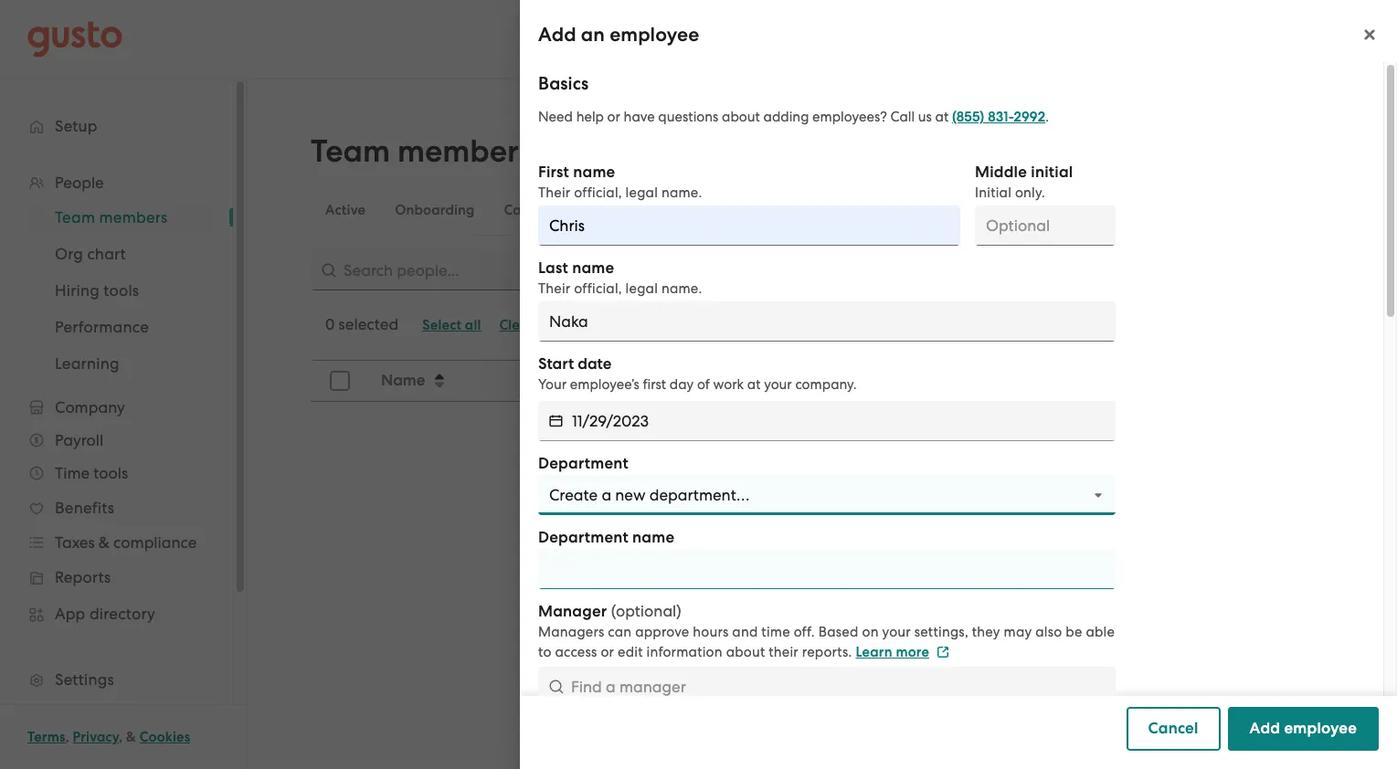 Task type: describe. For each thing, give the bounding box(es) containing it.
last name their official, legal name.
[[538, 259, 702, 297]]

all for clear all
[[538, 317, 554, 334]]

2 vertical spatial name
[[633, 528, 675, 548]]

name for last name
[[572, 259, 615, 278]]

middle initial initial only.
[[975, 163, 1074, 201]]

Last name field
[[538, 302, 1116, 342]]

add employee button
[[1228, 708, 1379, 751]]

first
[[643, 377, 667, 393]]

initial
[[1031, 163, 1074, 182]]

team members tab list
[[311, 185, 1321, 236]]

clear all
[[500, 317, 554, 334]]

name. for first name
[[662, 185, 702, 201]]

0 vertical spatial about
[[722, 109, 760, 125]]

call
[[891, 109, 915, 125]]

of
[[697, 377, 710, 393]]

department name
[[538, 528, 675, 548]]

terms
[[27, 729, 65, 746]]

0 selected status
[[326, 315, 399, 334]]

onboarding button
[[380, 188, 490, 232]]

have
[[624, 109, 655, 125]]

calendar outline image
[[549, 412, 563, 431]]

manager (optional)
[[538, 602, 682, 622]]

add an employee
[[538, 23, 700, 47]]

0
[[326, 315, 335, 334]]

831-
[[988, 109, 1014, 125]]

employee inside "button"
[[1285, 719, 1357, 739]]

select all
[[422, 317, 481, 334]]

us
[[918, 109, 932, 125]]

managers
[[538, 624, 605, 641]]

your
[[538, 377, 567, 393]]

about inside managers can approve hours and time off. based on your settings, they may also be able to access or edit information about their reports.
[[726, 644, 766, 661]]

at inside start date your employee's first day of work at your company.
[[748, 377, 761, 393]]

1 , from the left
[[65, 729, 69, 746]]

privacy link
[[73, 729, 119, 746]]

candidates button
[[490, 188, 594, 232]]

Start date field
[[572, 401, 1116, 442]]

(855)
[[952, 109, 985, 125]]

learn more link
[[856, 644, 950, 661]]

0 horizontal spatial employee
[[610, 23, 700, 47]]

managers can approve hours and time off. based on your settings, they may also be able to access or edit information about their reports.
[[538, 624, 1115, 661]]

only.
[[1015, 185, 1046, 201]]

clear all button
[[490, 311, 563, 340]]

initial
[[975, 185, 1012, 201]]

select
[[422, 317, 462, 334]]

they
[[972, 624, 1001, 641]]

0 selected
[[326, 315, 399, 334]]

add for add employee
[[1250, 719, 1281, 739]]

be
[[1066, 624, 1083, 641]]

settings,
[[915, 624, 969, 641]]

reports.
[[802, 644, 853, 661]]

active
[[326, 202, 366, 218]]

may
[[1004, 624, 1032, 641]]

company.
[[796, 377, 857, 393]]

legal for first name
[[626, 185, 658, 201]]

2 vertical spatial department
[[538, 528, 629, 548]]

terms link
[[27, 729, 65, 746]]

candidates
[[504, 202, 579, 218]]

official, for last name
[[574, 281, 622, 297]]

last
[[538, 259, 568, 278]]

clear
[[500, 317, 534, 334]]

people
[[806, 569, 856, 587]]

also
[[1036, 624, 1063, 641]]

employee's
[[570, 377, 640, 393]]

.
[[1046, 109, 1049, 125]]

start
[[538, 355, 574, 374]]

hours
[[693, 624, 729, 641]]

members
[[398, 133, 532, 170]]

no
[[780, 569, 802, 587]]

dismissed button
[[705, 188, 798, 232]]

active button
[[311, 188, 380, 232]]

questions
[[658, 109, 719, 125]]

need help or have questions about adding employees? call us at (855) 831-2992 .
[[538, 109, 1049, 125]]

privacy
[[73, 729, 119, 746]]

all for select all
[[465, 317, 481, 334]]

to
[[538, 644, 552, 661]]

department button
[[546, 362, 807, 400]]

first name their official, legal name.
[[538, 163, 702, 201]]

no people found
[[780, 569, 903, 587]]

0 vertical spatial or
[[608, 109, 621, 125]]

Department name field
[[538, 549, 1116, 590]]

first
[[538, 163, 569, 182]]

1 vertical spatial department
[[538, 454, 629, 474]]

adding
[[764, 109, 809, 125]]

employees?
[[813, 109, 887, 125]]

add a team member drawer dialog
[[520, 0, 1398, 770]]

team
[[311, 133, 390, 170]]

access
[[555, 644, 597, 661]]



Task type: locate. For each thing, give the bounding box(es) containing it.
at right us
[[936, 109, 949, 125]]

off.
[[794, 624, 815, 641]]

cancel
[[1149, 719, 1199, 739]]

legal for last name
[[626, 281, 658, 297]]

name. inside first name their official, legal name.
[[662, 185, 702, 201]]

offboarding
[[608, 202, 690, 218]]

day
[[670, 377, 694, 393]]

terms , privacy , & cookies
[[27, 729, 190, 746]]

account menu element
[[1045, 0, 1370, 78]]

approve
[[635, 624, 690, 641]]

Middle initial field
[[975, 206, 1116, 246]]

1 all from the left
[[465, 317, 481, 334]]

select all button
[[413, 311, 490, 340]]

their
[[538, 185, 571, 201], [538, 281, 571, 297]]

more
[[896, 644, 930, 661]]

your for can
[[883, 624, 911, 641]]

on
[[862, 624, 879, 641]]

name for first name
[[573, 163, 616, 182]]

(855) 831-2992 link
[[952, 109, 1046, 125]]

Manager field
[[538, 667, 1116, 708]]

your inside start date your employee's first day of work at your company.
[[764, 377, 792, 393]]

name button
[[370, 362, 544, 400]]

dismissed
[[720, 202, 784, 218]]

0 vertical spatial your
[[764, 377, 792, 393]]

middle
[[975, 163, 1028, 182]]

selected
[[339, 315, 399, 334]]

name
[[573, 163, 616, 182], [572, 259, 615, 278], [633, 528, 675, 548]]

time
[[762, 624, 791, 641]]

name inside first name their official, legal name.
[[573, 163, 616, 182]]

or
[[608, 109, 621, 125], [601, 644, 614, 661]]

, left privacy link
[[65, 729, 69, 746]]

about down 'and'
[[726, 644, 766, 661]]

0 vertical spatial department
[[557, 371, 646, 390]]

basics
[[538, 73, 589, 94]]

name. down offboarding button
[[662, 281, 702, 297]]

cookies
[[140, 729, 190, 746]]

work
[[713, 377, 744, 393]]

department
[[557, 371, 646, 390], [538, 454, 629, 474], [538, 528, 629, 548]]

cancel button
[[1127, 708, 1221, 751]]

official, for first name
[[574, 185, 622, 201]]

about left adding
[[722, 109, 760, 125]]

name
[[381, 371, 426, 390]]

0 vertical spatial name.
[[662, 185, 702, 201]]

2 their from the top
[[538, 281, 571, 297]]

add for add an employee
[[538, 23, 577, 47]]

name. inside last name their official, legal name.
[[662, 281, 702, 297]]

all
[[465, 317, 481, 334], [538, 317, 554, 334]]

1 vertical spatial legal
[[626, 281, 658, 297]]

date
[[578, 355, 612, 374]]

official, inside first name their official, legal name.
[[574, 185, 622, 201]]

0 horizontal spatial add
[[538, 23, 577, 47]]

learn more
[[856, 644, 930, 661]]

1 vertical spatial their
[[538, 281, 571, 297]]

0 horizontal spatial all
[[465, 317, 481, 334]]

2 all from the left
[[538, 317, 554, 334]]

your inside managers can approve hours and time off. based on your settings, they may also be able to access or edit information about their reports.
[[883, 624, 911, 641]]

about
[[722, 109, 760, 125], [726, 644, 766, 661]]

0 vertical spatial name
[[573, 163, 616, 182]]

add
[[538, 23, 577, 47], [1250, 719, 1281, 739]]

your
[[764, 377, 792, 393], [883, 624, 911, 641]]

offboarding button
[[594, 188, 705, 232]]

2 name. from the top
[[662, 281, 702, 297]]

team members
[[311, 133, 532, 170]]

name right last
[[572, 259, 615, 278]]

1 horizontal spatial add
[[1250, 719, 1281, 739]]

1 vertical spatial add
[[1250, 719, 1281, 739]]

their down "first"
[[538, 185, 571, 201]]

1 horizontal spatial all
[[538, 317, 554, 334]]

official, inside last name their official, legal name.
[[574, 281, 622, 297]]

home image
[[27, 21, 122, 57]]

1 official, from the top
[[574, 185, 622, 201]]

based
[[819, 624, 859, 641]]

can
[[608, 624, 632, 641]]

First name field
[[538, 206, 961, 246]]

manager
[[538, 602, 607, 622]]

1 vertical spatial employee
[[1285, 719, 1357, 739]]

or left the edit
[[601, 644, 614, 661]]

0 vertical spatial employee
[[610, 23, 700, 47]]

1 horizontal spatial your
[[883, 624, 911, 641]]

1 name. from the top
[[662, 185, 702, 201]]

,
[[65, 729, 69, 746], [119, 729, 123, 746]]

at
[[936, 109, 949, 125], [748, 377, 761, 393]]

2992
[[1014, 109, 1046, 125]]

0 horizontal spatial at
[[748, 377, 761, 393]]

or inside managers can approve hours and time off. based on your settings, they may also be able to access or edit information about their reports.
[[601, 644, 614, 661]]

able
[[1086, 624, 1115, 641]]

all right select
[[465, 317, 481, 334]]

onboarding
[[395, 202, 475, 218]]

your for date
[[764, 377, 792, 393]]

all right clear
[[538, 317, 554, 334]]

their for last
[[538, 281, 571, 297]]

2 official, from the top
[[574, 281, 622, 297]]

0 vertical spatial official,
[[574, 185, 622, 201]]

their inside first name their official, legal name.
[[538, 185, 571, 201]]

their
[[769, 644, 799, 661]]

official, up offboarding
[[574, 185, 622, 201]]

and
[[732, 624, 758, 641]]

legal inside last name their official, legal name.
[[626, 281, 658, 297]]

department inside button
[[557, 371, 646, 390]]

at right work at right
[[748, 377, 761, 393]]

information
[[647, 644, 723, 661]]

1 vertical spatial name
[[572, 259, 615, 278]]

add inside "button"
[[1250, 719, 1281, 739]]

opens in a new tab image
[[937, 647, 950, 659]]

0 horizontal spatial ,
[[65, 729, 69, 746]]

2 legal from the top
[[626, 281, 658, 297]]

, left &
[[119, 729, 123, 746]]

legal inside first name their official, legal name.
[[626, 185, 658, 201]]

help
[[576, 109, 604, 125]]

0 vertical spatial add
[[538, 23, 577, 47]]

legal
[[626, 185, 658, 201], [626, 281, 658, 297]]

1 horizontal spatial employee
[[1285, 719, 1357, 739]]

edit
[[618, 644, 643, 661]]

name. up offboarding
[[662, 185, 702, 201]]

add employee
[[1250, 719, 1357, 739]]

their down last
[[538, 281, 571, 297]]

1 their from the top
[[538, 185, 571, 201]]

1 horizontal spatial ,
[[119, 729, 123, 746]]

2 , from the left
[[119, 729, 123, 746]]

1 vertical spatial your
[[883, 624, 911, 641]]

(optional)
[[611, 602, 682, 621]]

1 vertical spatial name.
[[662, 281, 702, 297]]

1 vertical spatial official,
[[574, 281, 622, 297]]

employee
[[610, 23, 700, 47], [1285, 719, 1357, 739]]

found
[[860, 569, 903, 587]]

1 vertical spatial or
[[601, 644, 614, 661]]

their inside last name their official, legal name.
[[538, 281, 571, 297]]

1 vertical spatial at
[[748, 377, 761, 393]]

0 vertical spatial their
[[538, 185, 571, 201]]

name. for last name
[[662, 281, 702, 297]]

&
[[126, 729, 136, 746]]

1 legal from the top
[[626, 185, 658, 201]]

name up (optional)
[[633, 528, 675, 548]]

start date your employee's first day of work at your company.
[[538, 355, 857, 393]]

name.
[[662, 185, 702, 201], [662, 281, 702, 297]]

your up learn more
[[883, 624, 911, 641]]

0 horizontal spatial your
[[764, 377, 792, 393]]

Search people... field
[[311, 250, 750, 291]]

their for first
[[538, 185, 571, 201]]

legal up offboarding
[[626, 185, 658, 201]]

Select all rows on this page checkbox
[[320, 361, 360, 401]]

your left company.
[[764, 377, 792, 393]]

name right "first"
[[573, 163, 616, 182]]

0 vertical spatial at
[[936, 109, 949, 125]]

official, up date
[[574, 281, 622, 297]]

1 vertical spatial about
[[726, 644, 766, 661]]

learn
[[856, 644, 893, 661]]

legal down offboarding
[[626, 281, 658, 297]]

0 vertical spatial legal
[[626, 185, 658, 201]]

an
[[581, 23, 605, 47]]

name inside last name their official, legal name.
[[572, 259, 615, 278]]

1 horizontal spatial at
[[936, 109, 949, 125]]

or right help
[[608, 109, 621, 125]]

need
[[538, 109, 573, 125]]



Task type: vqa. For each thing, say whether or not it's contained in the screenshot.
leftmost the Performance
no



